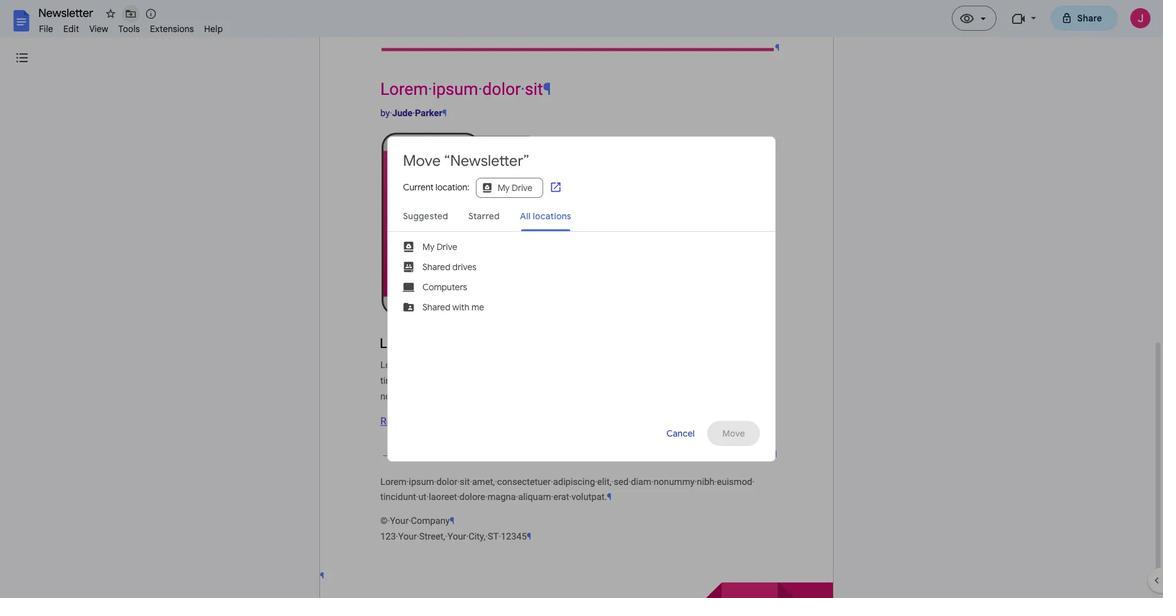 Task type: describe. For each thing, give the bounding box(es) containing it.
share. private to only me. image
[[1061, 12, 1072, 24]]



Task type: vqa. For each thing, say whether or not it's contained in the screenshot.
middle Required question element
no



Task type: locate. For each thing, give the bounding box(es) containing it.
Star checkbox
[[102, 5, 119, 23]]

menu bar banner
[[0, 0, 1163, 599]]

menu bar inside the menu bar banner
[[34, 16, 228, 37]]

newsletter
[[38, 6, 93, 20]]

newsletter application
[[0, 0, 1163, 599]]

newsletter element
[[34, 5, 1163, 25]]

menu bar
[[34, 16, 228, 37]]



